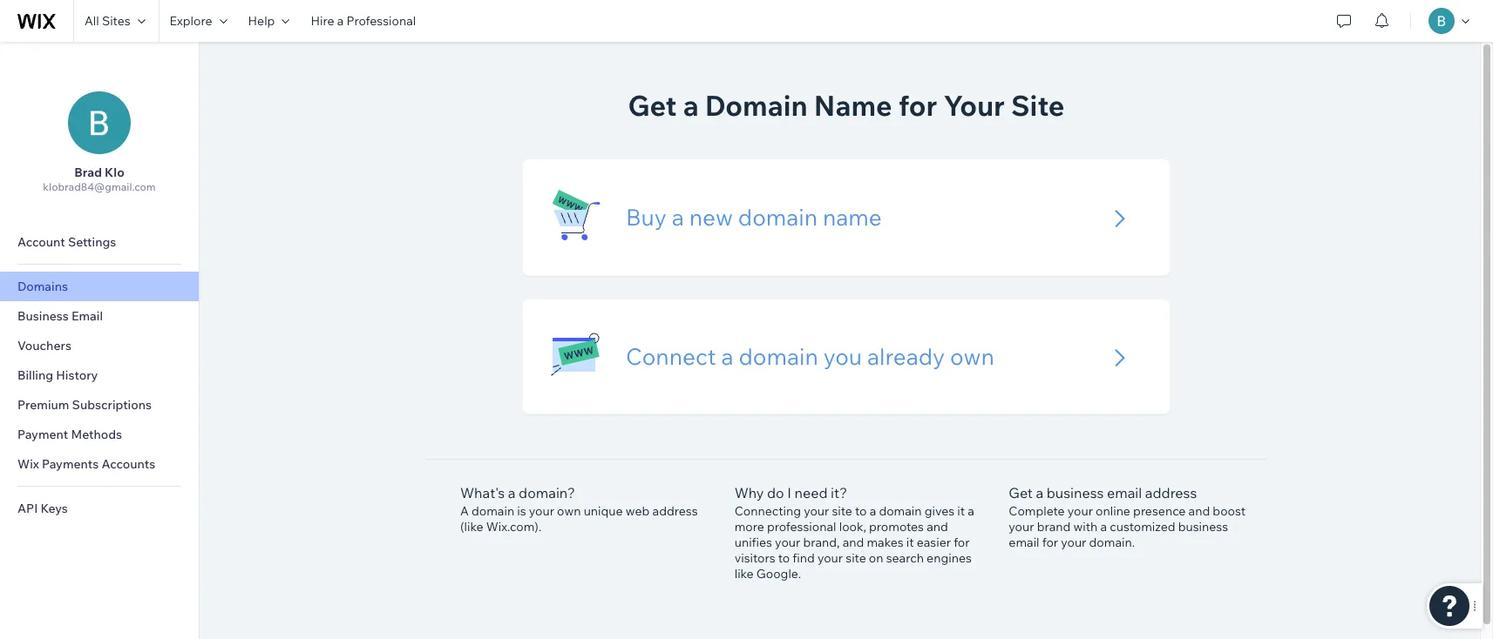 Task type: describe. For each thing, give the bounding box(es) containing it.
hire
[[311, 13, 334, 29]]

hire a professional link
[[300, 0, 426, 42]]

help
[[248, 13, 275, 29]]

professional
[[346, 13, 416, 29]]

api keys
[[17, 501, 68, 517]]

keys
[[41, 501, 68, 517]]

payment
[[17, 427, 68, 443]]

klobrad84@gmail.com
[[43, 180, 156, 194]]

payment methods link
[[0, 420, 199, 450]]

sites
[[102, 13, 130, 29]]

hire a professional
[[311, 13, 416, 29]]

brad
[[74, 165, 102, 180]]

brad klo klobrad84@gmail.com
[[43, 165, 156, 194]]

account settings
[[17, 235, 116, 250]]

account settings link
[[0, 228, 199, 257]]

wix payments accounts link
[[0, 450, 199, 479]]

help button
[[238, 0, 300, 42]]

premium subscriptions
[[17, 398, 152, 413]]

api
[[17, 501, 38, 517]]

business email link
[[0, 302, 199, 331]]

premium
[[17, 398, 69, 413]]

history
[[56, 368, 98, 384]]

billing history
[[17, 368, 98, 384]]

business email
[[17, 309, 103, 324]]

all sites
[[85, 13, 130, 29]]

a
[[337, 13, 344, 29]]



Task type: locate. For each thing, give the bounding box(es) containing it.
wix
[[17, 457, 39, 472]]

settings
[[68, 235, 116, 250]]

api keys link
[[0, 494, 199, 524]]

wix payments accounts
[[17, 457, 155, 472]]

premium subscriptions link
[[0, 391, 199, 420]]

accounts
[[102, 457, 155, 472]]

domains link
[[0, 272, 199, 302]]

vouchers
[[17, 338, 71, 354]]

payment methods
[[17, 427, 122, 443]]

billing
[[17, 368, 53, 384]]

account
[[17, 235, 65, 250]]

billing history link
[[0, 361, 199, 391]]

klo
[[105, 165, 125, 180]]

business
[[17, 309, 69, 324]]

methods
[[71, 427, 122, 443]]

all
[[85, 13, 99, 29]]

vouchers link
[[0, 331, 199, 361]]

explore
[[170, 13, 212, 29]]

domains
[[17, 279, 68, 295]]

payments
[[42, 457, 99, 472]]

sidebar element
[[0, 42, 200, 640]]

subscriptions
[[72, 398, 152, 413]]

email
[[71, 309, 103, 324]]



Task type: vqa. For each thing, say whether or not it's contained in the screenshot.
Vouchers
yes



